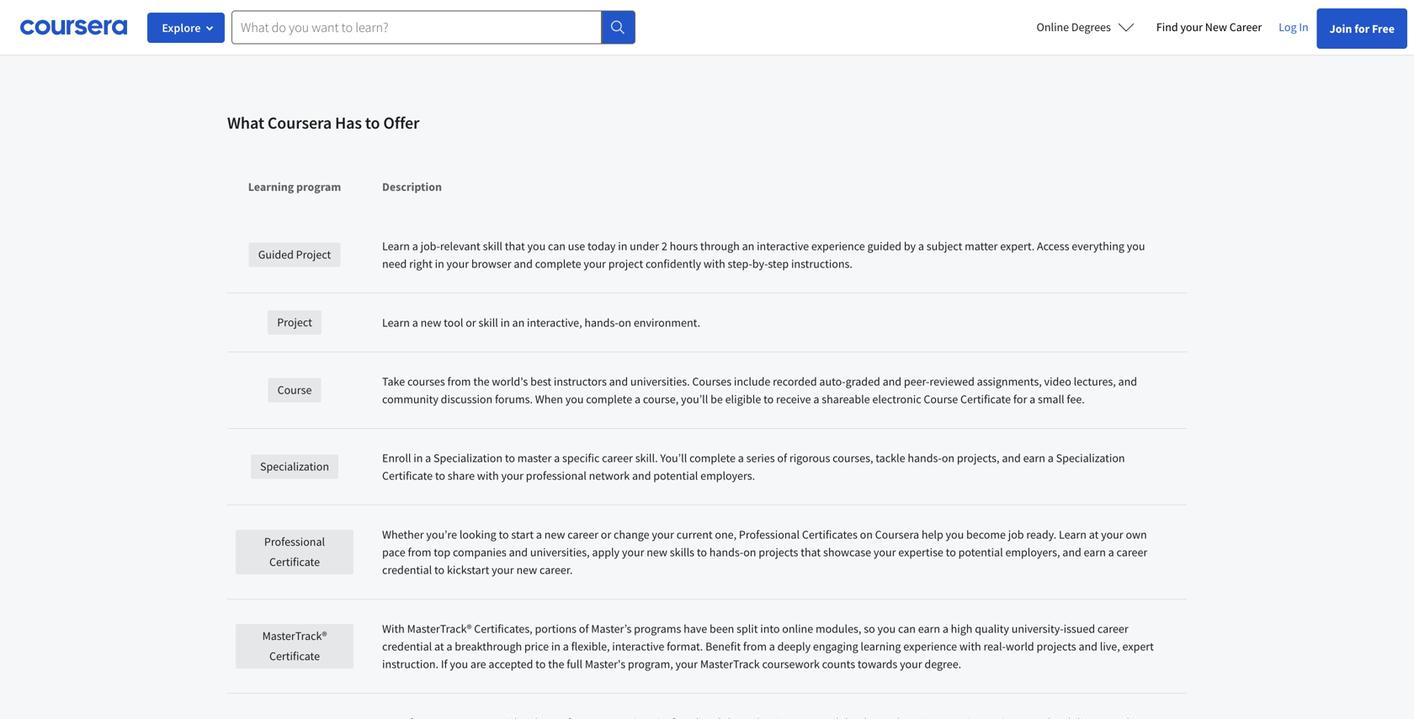 Task type: describe. For each thing, give the bounding box(es) containing it.
quality
[[975, 622, 1010, 637]]

confidently
[[646, 256, 701, 272]]

your left the own
[[1101, 528, 1124, 543]]

engaging
[[813, 640, 859, 655]]

a left series
[[738, 451, 744, 466]]

description
[[382, 179, 442, 195]]

1 vertical spatial project
[[277, 315, 312, 330]]

on left environment.
[[619, 315, 632, 330]]

you inside the take courses from the world's best instructors and universities. courses include recorded auto-graded and peer-reviewed assignments, video lectures, and community discussion forums. when you complete a course, you'll be eligible to receive a shareable electronic course certificate for a small fee.
[[566, 392, 584, 407]]

expertise
[[899, 545, 944, 560]]

find your new career link
[[1148, 17, 1271, 38]]

online degrees
[[1037, 19, 1111, 35]]

best
[[531, 374, 552, 389]]

course inside the take courses from the world's best instructors and universities. courses include recorded auto-graded and peer-reviewed assignments, video lectures, and community discussion forums. when you complete a course, you'll be eligible to receive a shareable electronic course certificate for a small fee.
[[924, 392, 958, 407]]

flexible,
[[571, 640, 610, 655]]

benefit
[[706, 640, 741, 655]]

universities,
[[530, 545, 590, 560]]

full
[[567, 657, 583, 672]]

0 horizontal spatial professional
[[264, 535, 325, 550]]

join
[[1330, 21, 1353, 36]]

the inside the take courses from the world's best instructors and universities. courses include recorded auto-graded and peer-reviewed assignments, video lectures, and community discussion forums. when you complete a course, you'll be eligible to receive a shareable electronic course certificate for a small fee.
[[473, 374, 490, 389]]

earn inside enroll in a specialization to master a specific career skill. you'll complete a series of rigorous courses, tackle hands-on projects, and earn a specialization certificate to share with your professional network and potential employers.
[[1024, 451, 1046, 466]]

has
[[335, 112, 362, 133]]

potential inside enroll in a specialization to master a specific career skill. you'll complete a series of rigorous courses, tackle hands-on projects, and earn a specialization certificate to share with your professional network and potential employers.
[[654, 469, 698, 484]]

projects inside whether you're looking to start a new career or change your current one, professional certificates on coursera help you become job ready. learn at your own pace from top companies and universities, apply your new skills to hands-on projects that showcase your expertise to potential employers, and earn a career credential to kickstart your new career.
[[759, 545, 799, 560]]

credential inside with mastertrack® certificates, portions of master's programs have been split into online modules, so you can earn a high quality university-issued career credential at a breakthrough price in a flexible, interactive format. benefit from a deeply engaging learning experience with real-world projects and live, expert instruction. if you are accepted to the full master's program, your mastertrack coursework counts towards your degree.
[[382, 640, 432, 655]]

in inside with mastertrack® certificates, portions of master's programs have been split into online modules, so you can earn a high quality university-issued career credential at a breakthrough price in a flexible, interactive format. benefit from a deeply engaging learning experience with real-world projects and live, expert instruction. if you are accepted to the full master's program, your mastertrack coursework counts towards your degree.
[[551, 640, 561, 655]]

1 horizontal spatial specialization
[[434, 451, 503, 466]]

a right employers,
[[1109, 545, 1115, 560]]

use
[[568, 239, 585, 254]]

online
[[782, 622, 814, 637]]

master's
[[591, 622, 632, 637]]

potential inside whether you're looking to start a new career or change your current one, professional certificates on coursera help you become job ready. learn at your own pace from top companies and universities, apply your new skills to hands-on projects that showcase your expertise to potential employers, and earn a career credential to kickstart your new career.
[[959, 545, 1003, 560]]

showcase
[[823, 545, 872, 560]]

you left use
[[528, 239, 546, 254]]

courses
[[408, 374, 445, 389]]

a left tool
[[412, 315, 418, 330]]

through
[[700, 239, 740, 254]]

find
[[1157, 19, 1179, 35]]

for inside the take courses from the world's best instructors and universities. courses include recorded auto-graded and peer-reviewed assignments, video lectures, and community discussion forums. when you complete a course, you'll be eligible to receive a shareable electronic course certificate for a small fee.
[[1014, 392, 1028, 407]]

1 horizontal spatial for
[[1355, 21, 1370, 36]]

that inside whether you're looking to start a new career or change your current one, professional certificates on coursera help you become job ready. learn at your own pace from top companies and universities, apply your new skills to hands-on projects that showcase your expertise to potential employers, and earn a career credential to kickstart your new career.
[[801, 545, 821, 560]]

earn inside with mastertrack® certificates, portions of master's programs have been split into online modules, so you can earn a high quality university-issued career credential at a breakthrough price in a flexible, interactive format. benefit from a deeply engaging learning experience with real-world projects and live, expert instruction. if you are accepted to the full master's program, your mastertrack coursework counts towards your degree.
[[918, 622, 941, 637]]

learn for learn a job-relevant skill that you can use today in under 2 hours through an interactive experience guided by a subject matter expert. access everything you need right in your browser and complete your project confidently with step-by-step instructions.
[[382, 239, 410, 254]]

by
[[904, 239, 916, 254]]

you'll
[[660, 451, 687, 466]]

learn a job-relevant skill that you can use today in under 2 hours through an interactive experience guided by a subject matter expert. access everything you need right in your browser and complete your project confidently with step-by-step instructions.
[[382, 239, 1146, 272]]

coursera image
[[20, 14, 127, 41]]

eligible
[[725, 392, 761, 407]]

learning
[[248, 179, 294, 195]]

enroll in a specialization to master a specific career skill. you'll complete a series of rigorous courses, tackle hands-on projects, and earn a specialization certificate to share with your professional network and potential employers.
[[382, 451, 1125, 484]]

real-
[[984, 640, 1006, 655]]

on inside enroll in a specialization to master a specific career skill. you'll complete a series of rigorous courses, tackle hands-on projects, and earn a specialization certificate to share with your professional network and potential employers.
[[942, 451, 955, 466]]

of inside enroll in a specialization to master a specific career skill. you'll complete a series of rigorous courses, tackle hands-on projects, and earn a specialization certificate to share with your professional network and potential employers.
[[777, 451, 787, 466]]

and right projects,
[[1002, 451, 1021, 466]]

certificate inside the take courses from the world's best instructors and universities. courses include recorded auto-graded and peer-reviewed assignments, video lectures, and community discussion forums. when you complete a course, you'll be eligible to receive a shareable electronic course certificate for a small fee.
[[961, 392, 1011, 407]]

electronic
[[873, 392, 922, 407]]

0 vertical spatial coursera
[[268, 112, 332, 133]]

career down the own
[[1117, 545, 1148, 560]]

and right instructors
[[609, 374, 628, 389]]

earn inside whether you're looking to start a new career or change your current one, professional certificates on coursera help you become job ready. learn at your own pace from top companies and universities, apply your new skills to hands-on projects that showcase your expertise to potential employers, and earn a career credential to kickstart your new career.
[[1084, 545, 1106, 560]]

today
[[588, 239, 616, 254]]

certificate inside mastertrack® certificate
[[269, 649, 320, 664]]

your up skills
[[652, 528, 674, 543]]

your down change
[[622, 545, 645, 560]]

a left course,
[[635, 392, 641, 407]]

from inside with mastertrack® certificates, portions of master's programs have been split into online modules, so you can earn a high quality university-issued career credential at a breakthrough price in a flexible, interactive format. benefit from a deeply engaging learning experience with real-world projects and live, expert instruction. if you are accepted to the full master's program, your mastertrack coursework counts towards your degree.
[[743, 640, 767, 655]]

degrees
[[1072, 19, 1111, 35]]

2
[[662, 239, 668, 254]]

with mastertrack® certificates, portions of master's programs have been split into online modules, so you can earn a high quality university-issued career credential at a breakthrough price in a flexible, interactive format. benefit from a deeply engaging learning experience with real-world projects and live, expert instruction. if you are accepted to the full master's program, your mastertrack coursework counts towards your degree.
[[382, 622, 1154, 672]]

your right find
[[1181, 19, 1203, 35]]

in
[[1300, 19, 1309, 35]]

instructions.
[[791, 256, 853, 272]]

degree.
[[925, 657, 962, 672]]

assignments,
[[977, 374, 1042, 389]]

2 horizontal spatial specialization
[[1056, 451, 1125, 466]]

0 vertical spatial hands-
[[585, 315, 619, 330]]

at inside with mastertrack® certificates, portions of master's programs have been split into online modules, so you can earn a high quality university-issued career credential at a breakthrough price in a flexible, interactive format. benefit from a deeply engaging learning experience with real-world projects and live, expert instruction. if you are accepted to the full master's program, your mastertrack coursework counts towards your degree.
[[434, 640, 444, 655]]

hands- inside whether you're looking to start a new career or change your current one, professional certificates on coursera help you become job ready. learn at your own pace from top companies and universities, apply your new skills to hands-on projects that showcase your expertise to potential employers, and earn a career credential to kickstart your new career.
[[710, 545, 744, 560]]

by-
[[753, 256, 768, 272]]

a right enroll
[[425, 451, 431, 466]]

in up the project
[[618, 239, 628, 254]]

to left start
[[499, 528, 509, 543]]

to left master
[[505, 451, 515, 466]]

the inside with mastertrack® certificates, portions of master's programs have been split into online modules, so you can earn a high quality university-issued career credential at a breakthrough price in a flexible, interactive format. benefit from a deeply engaging learning experience with real-world projects and live, expert instruction. if you are accepted to the full master's program, your mastertrack coursework counts towards your degree.
[[548, 657, 564, 672]]

learn inside whether you're looking to start a new career or change your current one, professional certificates on coursera help you become job ready. learn at your own pace from top companies and universities, apply your new skills to hands-on projects that showcase your expertise to potential employers, and earn a career credential to kickstart your new career.
[[1059, 528, 1087, 543]]

What do you want to learn? text field
[[232, 11, 602, 44]]

coursera inside whether you're looking to start a new career or change your current one, professional certificates on coursera help you become job ready. learn at your own pace from top companies and universities, apply your new skills to hands-on projects that showcase your expertise to potential employers, and earn a career credential to kickstart your new career.
[[875, 528, 920, 543]]

companies
[[453, 545, 507, 560]]

to left share
[[435, 469, 445, 484]]

discussion
[[441, 392, 493, 407]]

certificate inside professional certificate
[[269, 555, 320, 570]]

interactive,
[[527, 315, 582, 330]]

master's
[[585, 657, 626, 672]]

complete inside learn a job-relevant skill that you can use today in under 2 hours through an interactive experience guided by a subject matter expert. access everything you need right in your browser and complete your project confidently with step-by-step instructions.
[[535, 256, 581, 272]]

portions
[[535, 622, 577, 637]]

interactive inside learn a job-relevant skill that you can use today in under 2 hours through an interactive experience guided by a subject matter expert. access everything you need right in your browser and complete your project confidently with step-by-step instructions.
[[757, 239, 809, 254]]

what coursera has to offer
[[227, 112, 420, 133]]

complete inside the take courses from the world's best instructors and universities. courses include recorded auto-graded and peer-reviewed assignments, video lectures, and community discussion forums. when you complete a course, you'll be eligible to receive a shareable electronic course certificate for a small fee.
[[586, 392, 632, 407]]

your down today
[[584, 256, 606, 272]]

career inside enroll in a specialization to master a specific career skill. you'll complete a series of rigorous courses, tackle hands-on projects, and earn a specialization certificate to share with your professional network and potential employers.
[[602, 451, 633, 466]]

and inside learn a job-relevant skill that you can use today in under 2 hours through an interactive experience guided by a subject matter expert. access everything you need right in your browser and complete your project confidently with step-by-step instructions.
[[514, 256, 533, 272]]

with inside learn a job-relevant skill that you can use today in under 2 hours through an interactive experience guided by a subject matter expert. access everything you need right in your browser and complete your project confidently with step-by-step instructions.
[[704, 256, 726, 272]]

courses,
[[833, 451, 874, 466]]

to right has
[[365, 112, 380, 133]]

new left skills
[[647, 545, 668, 560]]

you right so
[[878, 622, 896, 637]]

to down current
[[697, 545, 707, 560]]

rigorous
[[790, 451, 831, 466]]

a down into
[[769, 640, 775, 655]]

format.
[[667, 640, 703, 655]]

looking
[[460, 528, 497, 543]]

your down companies
[[492, 563, 514, 578]]

you're
[[426, 528, 457, 543]]

interactive inside with mastertrack® certificates, portions of master's programs have been split into online modules, so you can earn a high quality university-issued career credential at a breakthrough price in a flexible, interactive format. benefit from a deeply engaging learning experience with real-world projects and live, expert instruction. if you are accepted to the full master's program, your mastertrack coursework counts towards your degree.
[[612, 640, 665, 655]]

learning
[[861, 640, 901, 655]]

a right by
[[919, 239, 924, 254]]

price
[[525, 640, 549, 655]]

a up full
[[563, 640, 569, 655]]

been
[[710, 622, 734, 637]]

kickstart
[[447, 563, 489, 578]]

what
[[227, 112, 264, 133]]

top
[[434, 545, 451, 560]]

0 horizontal spatial or
[[466, 315, 476, 330]]

live,
[[1100, 640, 1120, 655]]

from inside whether you're looking to start a new career or change your current one, professional certificates on coursera help you become job ready. learn at your own pace from top companies and universities, apply your new skills to hands-on projects that showcase your expertise to potential employers, and earn a career credential to kickstart your new career.
[[408, 545, 432, 560]]

subject
[[927, 239, 963, 254]]

matter
[[965, 239, 998, 254]]

career.
[[540, 563, 573, 578]]

program
[[296, 179, 341, 195]]

universities.
[[631, 374, 690, 389]]

under
[[630, 239, 659, 254]]

in right right
[[435, 256, 444, 272]]

when
[[535, 392, 563, 407]]

a right start
[[536, 528, 542, 543]]

mastertrack® certificate
[[262, 629, 327, 664]]

to inside with mastertrack® certificates, portions of master's programs have been split into online modules, so you can earn a high quality university-issued career credential at a breakthrough price in a flexible, interactive format. benefit from a deeply engaging learning experience with real-world projects and live, expert instruction. if you are accepted to the full master's program, your mastertrack coursework counts towards your degree.
[[536, 657, 546, 672]]

counts
[[822, 657, 856, 672]]



Task type: vqa. For each thing, say whether or not it's contained in the screenshot.
32
no



Task type: locate. For each thing, give the bounding box(es) containing it.
the
[[473, 374, 490, 389], [548, 657, 564, 672]]

in
[[618, 239, 628, 254], [435, 256, 444, 272], [501, 315, 510, 330], [414, 451, 423, 466], [551, 640, 561, 655]]

2 horizontal spatial with
[[960, 640, 982, 655]]

on left projects,
[[942, 451, 955, 466]]

you right if
[[450, 657, 468, 672]]

your inside enroll in a specialization to master a specific career skill. you'll complete a series of rigorous courses, tackle hands-on projects, and earn a specialization certificate to share with your professional network and potential employers.
[[501, 469, 524, 484]]

a down 'small'
[[1048, 451, 1054, 466]]

0 horizontal spatial projects
[[759, 545, 799, 560]]

towards
[[858, 657, 898, 672]]

everything
[[1072, 239, 1125, 254]]

2 vertical spatial learn
[[1059, 528, 1087, 543]]

in inside enroll in a specialization to master a specific career skill. you'll complete a series of rigorous courses, tackle hands-on projects, and earn a specialization certificate to share with your professional network and potential employers.
[[414, 451, 423, 466]]

new up universities,
[[545, 528, 565, 543]]

0 horizontal spatial for
[[1014, 392, 1028, 407]]

you right everything
[[1127, 239, 1146, 254]]

skill
[[483, 239, 503, 254], [479, 315, 498, 330]]

at
[[1089, 528, 1099, 543], [434, 640, 444, 655]]

experience inside learn a job-relevant skill that you can use today in under 2 hours through an interactive experience guided by a subject matter expert. access everything you need right in your browser and complete your project confidently with step-by-step instructions.
[[812, 239, 865, 254]]

projects inside with mastertrack® certificates, portions of master's programs have been split into online modules, so you can earn a high quality university-issued career credential at a breakthrough price in a flexible, interactive format. benefit from a deeply engaging learning experience with real-world projects and live, expert instruction. if you are accepted to the full master's program, your mastertrack coursework counts towards your degree.
[[1037, 640, 1077, 655]]

potential down you'll
[[654, 469, 698, 484]]

2 vertical spatial complete
[[690, 451, 736, 466]]

1 vertical spatial complete
[[586, 392, 632, 407]]

from left top
[[408, 545, 432, 560]]

2 vertical spatial earn
[[918, 622, 941, 637]]

0 horizontal spatial interactive
[[612, 640, 665, 655]]

0 vertical spatial of
[[777, 451, 787, 466]]

0 horizontal spatial earn
[[918, 622, 941, 637]]

or up 'apply'
[[601, 528, 612, 543]]

step-
[[728, 256, 753, 272]]

potential
[[654, 469, 698, 484], [959, 545, 1003, 560]]

offer
[[383, 112, 420, 133]]

experience up instructions.
[[812, 239, 865, 254]]

complete down use
[[535, 256, 581, 272]]

1 vertical spatial earn
[[1084, 545, 1106, 560]]

0 horizontal spatial an
[[512, 315, 525, 330]]

an inside learn a job-relevant skill that you can use today in under 2 hours through an interactive experience guided by a subject matter expert. access everything you need right in your browser and complete your project confidently with step-by-step instructions.
[[742, 239, 755, 254]]

your left degree.
[[900, 657, 923, 672]]

for right the join
[[1355, 21, 1370, 36]]

1 vertical spatial skill
[[479, 315, 498, 330]]

0 vertical spatial experience
[[812, 239, 865, 254]]

right
[[409, 256, 433, 272]]

0 horizontal spatial from
[[408, 545, 432, 560]]

0 horizontal spatial the
[[473, 374, 490, 389]]

0 vertical spatial projects
[[759, 545, 799, 560]]

0 vertical spatial an
[[742, 239, 755, 254]]

certificate inside enroll in a specialization to master a specific career skill. you'll complete a series of rigorous courses, tackle hands-on projects, and earn a specialization certificate to share with your professional network and potential employers.
[[382, 469, 433, 484]]

0 horizontal spatial that
[[505, 239, 525, 254]]

with inside enroll in a specialization to master a specific career skill. you'll complete a series of rigorous courses, tackle hands-on projects, and earn a specialization certificate to share with your professional network and potential employers.
[[477, 469, 499, 484]]

1 horizontal spatial course
[[924, 392, 958, 407]]

0 vertical spatial potential
[[654, 469, 698, 484]]

0 vertical spatial project
[[296, 247, 331, 262]]

earn
[[1024, 451, 1046, 466], [1084, 545, 1106, 560], [918, 622, 941, 637]]

professional inside whether you're looking to start a new career or change your current one, professional certificates on coursera help you become job ready. learn at your own pace from top companies and universities, apply your new skills to hands-on projects that showcase your expertise to potential employers, and earn a career credential to kickstart your new career.
[[739, 528, 800, 543]]

1 vertical spatial from
[[408, 545, 432, 560]]

specialization
[[434, 451, 503, 466], [1056, 451, 1125, 466], [260, 459, 329, 474]]

can inside learn a job-relevant skill that you can use today in under 2 hours through an interactive experience guided by a subject matter expert. access everything you need right in your browser and complete your project confidently with step-by-step instructions.
[[548, 239, 566, 254]]

a right the receive
[[814, 392, 820, 407]]

skill.
[[635, 451, 658, 466]]

from inside the take courses from the world's best instructors and universities. courses include recorded auto-graded and peer-reviewed assignments, video lectures, and community discussion forums. when you complete a course, you'll be eligible to receive a shareable electronic course certificate for a small fee.
[[448, 374, 471, 389]]

1 horizontal spatial mastertrack®
[[407, 622, 472, 637]]

expert.
[[1000, 239, 1035, 254]]

new
[[1206, 19, 1228, 35]]

0 vertical spatial at
[[1089, 528, 1099, 543]]

earn right projects,
[[1024, 451, 1046, 466]]

professional
[[739, 528, 800, 543], [264, 535, 325, 550]]

from up 'discussion'
[[448, 374, 471, 389]]

or right tool
[[466, 315, 476, 330]]

and down skill.
[[632, 469, 651, 484]]

have
[[684, 622, 707, 637]]

0 vertical spatial for
[[1355, 21, 1370, 36]]

coursera up expertise
[[875, 528, 920, 543]]

1 horizontal spatial that
[[801, 545, 821, 560]]

2 vertical spatial with
[[960, 640, 982, 655]]

series
[[747, 451, 775, 466]]

1 vertical spatial projects
[[1037, 640, 1077, 655]]

complete down instructors
[[586, 392, 632, 407]]

specific
[[562, 451, 600, 466]]

learn for learn a new tool or skill in an interactive, hands-on environment.
[[382, 315, 410, 330]]

credential
[[382, 563, 432, 578], [382, 640, 432, 655]]

coursera left has
[[268, 112, 332, 133]]

in left the interactive,
[[501, 315, 510, 330]]

a up if
[[447, 640, 453, 655]]

whether you're looking to start a new career or change your current one, professional certificates on coursera help you become job ready. learn at your own pace from top companies and universities, apply your new skills to hands-on projects that showcase your expertise to potential employers, and earn a career credential to kickstart your new career.
[[382, 528, 1148, 578]]

on right skills
[[744, 545, 757, 560]]

credential inside whether you're looking to start a new career or change your current one, professional certificates on coursera help you become job ready. learn at your own pace from top companies and universities, apply your new skills to hands-on projects that showcase your expertise to potential employers, and earn a career credential to kickstart your new career.
[[382, 563, 432, 578]]

instruction.
[[382, 657, 439, 672]]

step
[[768, 256, 789, 272]]

at inside whether you're looking to start a new career or change your current one, professional certificates on coursera help you become job ready. learn at your own pace from top companies and universities, apply your new skills to hands-on projects that showcase your expertise to potential employers, and earn a career credential to kickstart your new career.
[[1089, 528, 1099, 543]]

breakthrough
[[455, 640, 522, 655]]

split
[[737, 622, 758, 637]]

1 horizontal spatial can
[[898, 622, 916, 637]]

project
[[609, 256, 643, 272]]

environment.
[[634, 315, 701, 330]]

ready.
[[1027, 528, 1057, 543]]

world's
[[492, 374, 528, 389]]

0 horizontal spatial specialization
[[260, 459, 329, 474]]

job
[[1009, 528, 1024, 543]]

1 horizontal spatial professional
[[739, 528, 800, 543]]

you right help
[[946, 528, 964, 543]]

guided
[[258, 247, 294, 262]]

and down start
[[509, 545, 528, 560]]

issued
[[1064, 622, 1096, 637]]

0 vertical spatial or
[[466, 315, 476, 330]]

1 vertical spatial hands-
[[908, 451, 942, 466]]

are
[[471, 657, 486, 672]]

2 vertical spatial from
[[743, 640, 767, 655]]

0 horizontal spatial experience
[[812, 239, 865, 254]]

learn inside learn a job-relevant skill that you can use today in under 2 hours through an interactive experience guided by a subject matter expert. access everything you need right in your browser and complete your project confidently with step-by-step instructions.
[[382, 239, 410, 254]]

earn right employers,
[[1084, 545, 1106, 560]]

lectures,
[[1074, 374, 1116, 389]]

1 vertical spatial potential
[[959, 545, 1003, 560]]

experience up degree.
[[904, 640, 957, 655]]

1 vertical spatial can
[[898, 622, 916, 637]]

relevant
[[440, 239, 481, 254]]

peer-
[[904, 374, 930, 389]]

career inside with mastertrack® certificates, portions of master's programs have been split into online modules, so you can earn a high quality university-issued career credential at a breakthrough price in a flexible, interactive format. benefit from a deeply engaging learning experience with real-world projects and live, expert instruction. if you are accepted to the full master's program, your mastertrack coursework counts towards your degree.
[[1098, 622, 1129, 637]]

mastertrack® inside with mastertrack® certificates, portions of master's programs have been split into online modules, so you can earn a high quality university-issued career credential at a breakthrough price in a flexible, interactive format. benefit from a deeply engaging learning experience with real-world projects and live, expert instruction. if you are accepted to the full master's program, your mastertrack coursework counts towards your degree.
[[407, 622, 472, 637]]

0 vertical spatial interactive
[[757, 239, 809, 254]]

0 vertical spatial the
[[473, 374, 490, 389]]

to inside the take courses from the world's best instructors and universities. courses include recorded auto-graded and peer-reviewed assignments, video lectures, and community discussion forums. when you complete a course, you'll be eligible to receive a shareable electronic course certificate for a small fee.
[[764, 392, 774, 407]]

learn left tool
[[382, 315, 410, 330]]

forums.
[[495, 392, 533, 407]]

a left 'small'
[[1030, 392, 1036, 407]]

with down through
[[704, 256, 726, 272]]

0 horizontal spatial with
[[477, 469, 499, 484]]

1 horizontal spatial the
[[548, 657, 564, 672]]

a left "job-"
[[412, 239, 418, 254]]

in right enroll
[[414, 451, 423, 466]]

course,
[[643, 392, 679, 407]]

the up 'discussion'
[[473, 374, 490, 389]]

1 vertical spatial that
[[801, 545, 821, 560]]

1 horizontal spatial with
[[704, 256, 726, 272]]

0 horizontal spatial mastertrack®
[[262, 629, 327, 644]]

and right employers,
[[1063, 545, 1082, 560]]

that inside learn a job-relevant skill that you can use today in under 2 hours through an interactive experience guided by a subject matter expert. access everything you need right in your browser and complete your project confidently with step-by-step instructions.
[[505, 239, 525, 254]]

interactive up 'step'
[[757, 239, 809, 254]]

a
[[412, 239, 418, 254], [919, 239, 924, 254], [412, 315, 418, 330], [635, 392, 641, 407], [814, 392, 820, 407], [1030, 392, 1036, 407], [425, 451, 431, 466], [554, 451, 560, 466], [738, 451, 744, 466], [1048, 451, 1054, 466], [536, 528, 542, 543], [1109, 545, 1115, 560], [943, 622, 949, 637], [447, 640, 453, 655], [563, 640, 569, 655], [769, 640, 775, 655]]

1 vertical spatial with
[[477, 469, 499, 484]]

1 vertical spatial for
[[1014, 392, 1028, 407]]

None search field
[[232, 11, 636, 44]]

and down issued
[[1079, 640, 1098, 655]]

with down high
[[960, 640, 982, 655]]

community
[[382, 392, 439, 407]]

and inside with mastertrack® certificates, portions of master's programs have been split into online modules, so you can earn a high quality university-issued career credential at a breakthrough price in a flexible, interactive format. benefit from a deeply engaging learning experience with real-world projects and live, expert instruction. if you are accepted to the full master's program, your mastertrack coursework counts towards your degree.
[[1079, 640, 1098, 655]]

0 vertical spatial earn
[[1024, 451, 1046, 466]]

1 horizontal spatial complete
[[586, 392, 632, 407]]

job-
[[421, 239, 440, 254]]

at up if
[[434, 640, 444, 655]]

with right share
[[477, 469, 499, 484]]

to down include
[[764, 392, 774, 407]]

1 vertical spatial learn
[[382, 315, 410, 330]]

access
[[1037, 239, 1070, 254]]

1 horizontal spatial experience
[[904, 640, 957, 655]]

one,
[[715, 528, 737, 543]]

2 horizontal spatial hands-
[[908, 451, 942, 466]]

can up learning
[[898, 622, 916, 637]]

share
[[448, 469, 475, 484]]

new left career.
[[517, 563, 537, 578]]

deeply
[[778, 640, 811, 655]]

be
[[711, 392, 723, 407]]

receive
[[776, 392, 811, 407]]

guided
[[868, 239, 902, 254]]

0 vertical spatial can
[[548, 239, 566, 254]]

hands- right tackle
[[908, 451, 942, 466]]

1 horizontal spatial hands-
[[710, 545, 744, 560]]

hands- down one,
[[710, 545, 744, 560]]

to down price
[[536, 657, 546, 672]]

0 vertical spatial learn
[[382, 239, 410, 254]]

1 horizontal spatial an
[[742, 239, 755, 254]]

0 horizontal spatial coursera
[[268, 112, 332, 133]]

1 horizontal spatial interactive
[[757, 239, 809, 254]]

0 horizontal spatial of
[[579, 622, 589, 637]]

an up step-
[[742, 239, 755, 254]]

include
[[734, 374, 771, 389]]

1 vertical spatial at
[[434, 640, 444, 655]]

you down instructors
[[566, 392, 584, 407]]

log in
[[1279, 19, 1309, 35]]

2 horizontal spatial from
[[743, 640, 767, 655]]

1 vertical spatial an
[[512, 315, 525, 330]]

career up live,
[[1098, 622, 1129, 637]]

potential down become
[[959, 545, 1003, 560]]

in down portions
[[551, 640, 561, 655]]

1 horizontal spatial earn
[[1024, 451, 1046, 466]]

to right expertise
[[946, 545, 956, 560]]

1 credential from the top
[[382, 563, 432, 578]]

career up 'apply'
[[568, 528, 599, 543]]

1 horizontal spatial or
[[601, 528, 612, 543]]

to down top
[[434, 563, 445, 578]]

1 vertical spatial of
[[579, 622, 589, 637]]

0 horizontal spatial potential
[[654, 469, 698, 484]]

shareable
[[822, 392, 870, 407]]

at left the own
[[1089, 528, 1099, 543]]

your down master
[[501, 469, 524, 484]]

new left tool
[[421, 315, 442, 330]]

0 horizontal spatial course
[[278, 383, 312, 398]]

take courses from the world's best instructors and universities. courses include recorded auto-graded and peer-reviewed assignments, video lectures, and community discussion forums. when you complete a course, you'll be eligible to receive a shareable electronic course certificate for a small fee.
[[382, 374, 1138, 407]]

skill inside learn a job-relevant skill that you can use today in under 2 hours through an interactive experience guided by a subject matter expert. access everything you need right in your browser and complete your project confidently with step-by-step instructions.
[[483, 239, 503, 254]]

projects left showcase
[[759, 545, 799, 560]]

certificates,
[[474, 622, 533, 637]]

instructors
[[554, 374, 607, 389]]

1 horizontal spatial potential
[[959, 545, 1003, 560]]

coursework
[[762, 657, 820, 672]]

accepted
[[489, 657, 533, 672]]

project down guided project
[[277, 315, 312, 330]]

that down certificates
[[801, 545, 821, 560]]

you inside whether you're looking to start a new career or change your current one, professional certificates on coursera help you become job ready. learn at your own pace from top companies and universities, apply your new skills to hands-on projects that showcase your expertise to potential employers, and earn a career credential to kickstart your new career.
[[946, 528, 964, 543]]

0 vertical spatial credential
[[382, 563, 432, 578]]

2 credential from the top
[[382, 640, 432, 655]]

1 horizontal spatial projects
[[1037, 640, 1077, 655]]

can inside with mastertrack® certificates, portions of master's programs have been split into online modules, so you can earn a high quality university-issued career credential at a breakthrough price in a flexible, interactive format. benefit from a deeply engaging learning experience with real-world projects and live, expert instruction. if you are accepted to the full master's program, your mastertrack coursework counts towards your degree.
[[898, 622, 916, 637]]

programs
[[634, 622, 681, 637]]

learn up need
[[382, 239, 410, 254]]

1 horizontal spatial coursera
[[875, 528, 920, 543]]

auto-
[[820, 374, 846, 389]]

1 vertical spatial coursera
[[875, 528, 920, 543]]

projects down university-
[[1037, 640, 1077, 655]]

learn right ready.
[[1059, 528, 1087, 543]]

join for free link
[[1317, 8, 1408, 49]]

with inside with mastertrack® certificates, portions of master's programs have been split into online modules, so you can earn a high quality university-issued career credential at a breakthrough price in a flexible, interactive format. benefit from a deeply engaging learning experience with real-world projects and live, expert instruction. if you are accepted to the full master's program, your mastertrack coursework counts towards your degree.
[[960, 640, 982, 655]]

0 vertical spatial that
[[505, 239, 525, 254]]

2 horizontal spatial earn
[[1084, 545, 1106, 560]]

credential down pace
[[382, 563, 432, 578]]

so
[[864, 622, 875, 637]]

complete
[[535, 256, 581, 272], [586, 392, 632, 407], [690, 451, 736, 466]]

online
[[1037, 19, 1069, 35]]

skill right tool
[[479, 315, 498, 330]]

1 vertical spatial experience
[[904, 640, 957, 655]]

take
[[382, 374, 405, 389]]

0 horizontal spatial hands-
[[585, 315, 619, 330]]

courses
[[693, 374, 732, 389]]

hands- inside enroll in a specialization to master a specific career skill. you'll complete a series of rigorous courses, tackle hands-on projects, and earn a specialization certificate to share with your professional network and potential employers.
[[908, 451, 942, 466]]

0 horizontal spatial can
[[548, 239, 566, 254]]

expert
[[1123, 640, 1154, 655]]

small
[[1038, 392, 1065, 407]]

explore button
[[147, 13, 225, 43]]

1 horizontal spatial at
[[1089, 528, 1099, 543]]

whether
[[382, 528, 424, 543]]

professional certificate
[[264, 535, 325, 570]]

a up professional
[[554, 451, 560, 466]]

career up network
[[602, 451, 633, 466]]

and up electronic
[[883, 374, 902, 389]]

2 horizontal spatial complete
[[690, 451, 736, 466]]

1 horizontal spatial from
[[448, 374, 471, 389]]

0 vertical spatial complete
[[535, 256, 581, 272]]

your down relevant
[[447, 256, 469, 272]]

your left expertise
[[874, 545, 896, 560]]

experience inside with mastertrack® certificates, portions of master's programs have been split into online modules, so you can earn a high quality university-issued career credential at a breakthrough price in a flexible, interactive format. benefit from a deeply engaging learning experience with real-world projects and live, expert instruction. if you are accepted to the full master's program, your mastertrack coursework counts towards your degree.
[[904, 640, 957, 655]]

or inside whether you're looking to start a new career or change your current one, professional certificates on coursera help you become job ready. learn at your own pace from top companies and universities, apply your new skills to hands-on projects that showcase your expertise to potential employers, and earn a career credential to kickstart your new career.
[[601, 528, 612, 543]]

0 vertical spatial with
[[704, 256, 726, 272]]

network
[[589, 469, 630, 484]]

0 vertical spatial from
[[448, 374, 471, 389]]

complete up the employers. at the bottom of page
[[690, 451, 736, 466]]

and right lectures,
[[1119, 374, 1138, 389]]

0 vertical spatial skill
[[483, 239, 503, 254]]

a left high
[[943, 622, 949, 637]]

for down assignments,
[[1014, 392, 1028, 407]]

1 vertical spatial credential
[[382, 640, 432, 655]]

1 vertical spatial the
[[548, 657, 564, 672]]

of inside with mastertrack® certificates, portions of master's programs have been split into online modules, so you can earn a high quality university-issued career credential at a breakthrough price in a flexible, interactive format. benefit from a deeply engaging learning experience with real-world projects and live, expert instruction. if you are accepted to the full master's program, your mastertrack coursework counts towards your degree.
[[579, 622, 589, 637]]

career
[[602, 451, 633, 466], [568, 528, 599, 543], [1117, 545, 1148, 560], [1098, 622, 1129, 637]]

1 horizontal spatial of
[[777, 451, 787, 466]]

employers,
[[1006, 545, 1061, 560]]

program,
[[628, 657, 673, 672]]

0 horizontal spatial at
[[434, 640, 444, 655]]

on up showcase
[[860, 528, 873, 543]]

1 vertical spatial interactive
[[612, 640, 665, 655]]

into
[[761, 622, 780, 637]]

to
[[365, 112, 380, 133], [764, 392, 774, 407], [505, 451, 515, 466], [435, 469, 445, 484], [499, 528, 509, 543], [697, 545, 707, 560], [946, 545, 956, 560], [434, 563, 445, 578], [536, 657, 546, 672]]

own
[[1126, 528, 1147, 543]]

apply
[[592, 545, 620, 560]]

2 vertical spatial hands-
[[710, 545, 744, 560]]

master
[[518, 451, 552, 466]]

0 horizontal spatial complete
[[535, 256, 581, 272]]

project right guided
[[296, 247, 331, 262]]

on
[[619, 315, 632, 330], [942, 451, 955, 466], [860, 528, 873, 543], [744, 545, 757, 560]]

complete inside enroll in a specialization to master a specific career skill. you'll complete a series of rigorous courses, tackle hands-on projects, and earn a specialization certificate to share with your professional network and potential employers.
[[690, 451, 736, 466]]

free
[[1373, 21, 1395, 36]]

an left the interactive,
[[512, 315, 525, 330]]

enroll
[[382, 451, 411, 466]]

career
[[1230, 19, 1262, 35]]

earn left high
[[918, 622, 941, 637]]

your down format.
[[676, 657, 698, 672]]

1 vertical spatial or
[[601, 528, 612, 543]]



